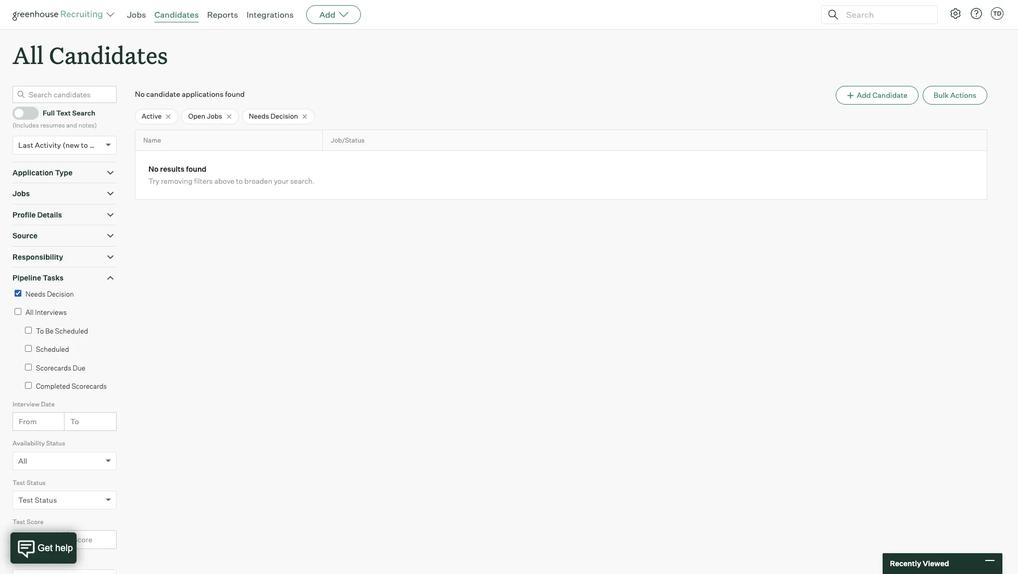 Task type: describe. For each thing, give the bounding box(es) containing it.
be
[[45, 327, 54, 335]]

full text search (includes resumes and notes)
[[13, 109, 97, 129]]

due
[[73, 364, 85, 372]]

application
[[13, 168, 53, 177]]

actions
[[951, 91, 977, 100]]

candidate
[[873, 91, 908, 100]]

Search candidates field
[[13, 86, 117, 103]]

job/status
[[331, 136, 365, 144]]

to for to be scheduled
[[36, 327, 44, 335]]

td button
[[989, 5, 1006, 22]]

details
[[37, 210, 62, 219]]

profile
[[13, 210, 36, 219]]

scorecards due
[[36, 364, 85, 372]]

add candidate
[[857, 91, 908, 100]]

All Interviews checkbox
[[15, 309, 21, 315]]

(new
[[63, 140, 79, 149]]

availability status element
[[13, 439, 117, 478]]

interviews
[[35, 309, 67, 317]]

test for test status
[[13, 479, 25, 487]]

no candidate applications found
[[135, 90, 245, 99]]

Scorecards Due checkbox
[[25, 364, 32, 371]]

greenhouse recruiting image
[[13, 8, 106, 21]]

1 vertical spatial test
[[18, 496, 33, 505]]

candidates link
[[154, 9, 199, 20]]

availability status
[[13, 440, 65, 448]]

0 vertical spatial found
[[225, 90, 245, 99]]

0 vertical spatial test status
[[13, 479, 46, 487]]

all for all interviews
[[26, 309, 34, 317]]

add candidate link
[[836, 86, 919, 105]]

bulk
[[934, 91, 949, 100]]

search
[[72, 109, 95, 117]]

full
[[43, 109, 55, 117]]

Score number field
[[67, 531, 117, 549]]

no for no results found try removing filters above to broaden your search.
[[148, 165, 159, 174]]

1 vertical spatial scheduled
[[36, 345, 69, 354]]

1 vertical spatial candidates
[[49, 40, 168, 70]]

activity
[[35, 140, 61, 149]]

0 vertical spatial candidates
[[154, 9, 199, 20]]

1 horizontal spatial decision
[[271, 112, 298, 120]]

candidate
[[146, 90, 180, 99]]

Scheduled checkbox
[[25, 345, 32, 352]]

reports
[[207, 9, 238, 20]]

active
[[142, 112, 162, 120]]

interview date
[[13, 400, 55, 408]]

integrations link
[[247, 9, 294, 20]]

availability
[[13, 440, 45, 448]]

test score
[[13, 518, 44, 526]]

applications
[[182, 90, 224, 99]]

integrations
[[247, 9, 294, 20]]

pipeline
[[13, 274, 41, 282]]

search.
[[290, 177, 315, 186]]

viewed
[[923, 560, 949, 569]]

from
[[19, 417, 37, 426]]

date
[[41, 400, 55, 408]]

recently viewed
[[890, 560, 949, 569]]

to inside no results found try removing filters above to broaden your search.
[[236, 177, 243, 186]]

source
[[13, 231, 38, 240]]

completed
[[36, 382, 70, 391]]

bulk actions
[[934, 91, 977, 100]]

1 vertical spatial needs
[[26, 290, 46, 298]]

1 vertical spatial jobs
[[207, 112, 222, 120]]

responsibility
[[13, 253, 63, 261]]

no for no candidate applications found
[[135, 90, 145, 99]]



Task type: vqa. For each thing, say whether or not it's contained in the screenshot.
middle 5,
no



Task type: locate. For each thing, give the bounding box(es) containing it.
scheduled
[[55, 327, 88, 335], [36, 345, 69, 354]]

2 vertical spatial all
[[18, 457, 27, 466]]

1 vertical spatial status
[[27, 479, 46, 487]]

to
[[36, 327, 44, 335], [70, 417, 79, 426]]

reports link
[[207, 9, 238, 20]]

to right above
[[236, 177, 243, 186]]

(includes
[[13, 121, 39, 129]]

notes)
[[78, 121, 97, 129]]

name
[[143, 136, 161, 144]]

1 vertical spatial all
[[26, 309, 34, 317]]

old)
[[90, 140, 103, 149]]

needs
[[249, 112, 269, 120], [26, 290, 46, 298]]

filters
[[194, 177, 213, 186]]

scorecards down due
[[72, 382, 107, 391]]

1 vertical spatial scorecards
[[72, 382, 107, 391]]

no inside no results found try removing filters above to broaden your search.
[[148, 165, 159, 174]]

open jobs
[[188, 112, 222, 120]]

to down completed scorecards
[[70, 417, 79, 426]]

Search text field
[[844, 7, 928, 22]]

scorecards
[[36, 364, 71, 372], [72, 382, 107, 391]]

interview
[[13, 400, 40, 408]]

no
[[135, 90, 145, 99], [148, 165, 159, 174]]

1 vertical spatial to
[[236, 177, 243, 186]]

status for all
[[46, 440, 65, 448]]

recently
[[890, 560, 922, 569]]

scheduled right be
[[55, 327, 88, 335]]

scorecards up completed on the bottom left
[[36, 364, 71, 372]]

status up score
[[35, 496, 57, 505]]

to for to
[[70, 417, 79, 426]]

status right availability at the left of page
[[46, 440, 65, 448]]

all candidates
[[13, 40, 168, 70]]

all inside availability status element
[[18, 457, 27, 466]]

0 horizontal spatial to
[[36, 327, 44, 335]]

0 vertical spatial decision
[[271, 112, 298, 120]]

profile details
[[13, 210, 62, 219]]

1 horizontal spatial no
[[148, 165, 159, 174]]

1 vertical spatial to
[[70, 417, 79, 426]]

above
[[214, 177, 235, 186]]

Needs Decision checkbox
[[15, 290, 21, 297]]

tasks
[[43, 274, 64, 282]]

1 horizontal spatial needs
[[249, 112, 269, 120]]

test
[[13, 479, 25, 487], [18, 496, 33, 505], [13, 518, 25, 526]]

0 vertical spatial no
[[135, 90, 145, 99]]

decision
[[271, 112, 298, 120], [47, 290, 74, 298]]

0 vertical spatial needs decision
[[249, 112, 298, 120]]

checkmark image
[[17, 109, 25, 116]]

jobs left candidates link
[[127, 9, 146, 20]]

pipeline tasks
[[13, 274, 64, 282]]

bulk actions link
[[923, 86, 988, 105]]

1 vertical spatial no
[[148, 165, 159, 174]]

1 horizontal spatial to
[[70, 417, 79, 426]]

td
[[993, 10, 1002, 17]]

status for test status
[[27, 479, 46, 487]]

found right applications
[[225, 90, 245, 99]]

candidates
[[154, 9, 199, 20], [49, 40, 168, 70]]

all down availability at the left of page
[[18, 457, 27, 466]]

status down availability status element
[[27, 479, 46, 487]]

needs decision
[[249, 112, 298, 120], [26, 290, 74, 298]]

td button
[[991, 7, 1004, 20]]

2 vertical spatial jobs
[[13, 189, 30, 198]]

test status down availability at the left of page
[[13, 479, 46, 487]]

last activity (new to old)
[[18, 140, 103, 149]]

2 vertical spatial status
[[35, 496, 57, 505]]

jobs up profile
[[13, 189, 30, 198]]

2 horizontal spatial jobs
[[207, 112, 222, 120]]

to left be
[[36, 327, 44, 335]]

candidates down jobs link on the left of the page
[[49, 40, 168, 70]]

add for add
[[319, 9, 336, 20]]

found inside no results found try removing filters above to broaden your search.
[[186, 165, 207, 174]]

1 horizontal spatial jobs
[[127, 9, 146, 20]]

offer
[[13, 558, 27, 566]]

0 vertical spatial to
[[36, 327, 44, 335]]

0 horizontal spatial needs decision
[[26, 290, 74, 298]]

0 horizontal spatial jobs
[[13, 189, 30, 198]]

to left old)
[[81, 140, 88, 149]]

0 vertical spatial add
[[319, 9, 336, 20]]

test status up score
[[18, 496, 57, 505]]

1 horizontal spatial found
[[225, 90, 245, 99]]

and
[[66, 121, 77, 129]]

candidates right jobs link on the left of the page
[[154, 9, 199, 20]]

0 horizontal spatial needs
[[26, 290, 46, 298]]

jobs
[[127, 9, 146, 20], [207, 112, 222, 120], [13, 189, 30, 198]]

text
[[56, 109, 71, 117]]

completed scorecards
[[36, 382, 107, 391]]

0 horizontal spatial no
[[135, 90, 145, 99]]

1 horizontal spatial needs decision
[[249, 112, 298, 120]]

your
[[274, 177, 289, 186]]

no up try
[[148, 165, 159, 174]]

last activity (new to old) option
[[18, 140, 103, 149]]

status
[[46, 440, 65, 448], [27, 479, 46, 487], [35, 496, 57, 505]]

0 horizontal spatial to
[[81, 140, 88, 149]]

all down the greenhouse recruiting image
[[13, 40, 44, 70]]

scheduled down be
[[36, 345, 69, 354]]

type
[[55, 168, 73, 177]]

0 horizontal spatial decision
[[47, 290, 74, 298]]

removing
[[161, 177, 193, 186]]

0 vertical spatial all
[[13, 40, 44, 70]]

results
[[160, 165, 185, 174]]

0 vertical spatial to
[[81, 140, 88, 149]]

0 vertical spatial scorecards
[[36, 364, 71, 372]]

1 vertical spatial found
[[186, 165, 207, 174]]

status inside availability status element
[[46, 440, 65, 448]]

test for operator
[[13, 518, 25, 526]]

no left candidate
[[135, 90, 145, 99]]

1 horizontal spatial scorecards
[[72, 382, 107, 391]]

test status
[[13, 479, 46, 487], [18, 496, 57, 505]]

to be scheduled
[[36, 327, 88, 335]]

0 horizontal spatial add
[[319, 9, 336, 20]]

1 vertical spatial needs decision
[[26, 290, 74, 298]]

jobs link
[[127, 9, 146, 20]]

0 vertical spatial needs
[[249, 112, 269, 120]]

last
[[18, 140, 33, 149]]

all right all interviews checkbox
[[26, 309, 34, 317]]

1 vertical spatial test status
[[18, 496, 57, 505]]

jobs right the open
[[207, 112, 222, 120]]

try
[[148, 177, 159, 186]]

To Be Scheduled checkbox
[[25, 327, 32, 334]]

0 vertical spatial jobs
[[127, 9, 146, 20]]

found
[[225, 90, 245, 99], [186, 165, 207, 174]]

offer element
[[13, 557, 117, 575]]

all interviews
[[26, 309, 67, 317]]

1 horizontal spatial to
[[236, 177, 243, 186]]

add inside popup button
[[319, 9, 336, 20]]

Completed Scorecards checkbox
[[25, 382, 32, 389]]

open
[[188, 112, 205, 120]]

found up filters
[[186, 165, 207, 174]]

configure image
[[950, 7, 962, 20]]

0 horizontal spatial scorecards
[[36, 364, 71, 372]]

0 horizontal spatial found
[[186, 165, 207, 174]]

0 vertical spatial status
[[46, 440, 65, 448]]

operator
[[18, 535, 49, 544]]

2 vertical spatial test
[[13, 518, 25, 526]]

add
[[319, 9, 336, 20], [857, 91, 871, 100]]

broaden
[[245, 177, 272, 186]]

1 vertical spatial decision
[[47, 290, 74, 298]]

add for add candidate
[[857, 91, 871, 100]]

no results found try removing filters above to broaden your search.
[[148, 165, 315, 186]]

test status element
[[13, 478, 117, 517]]

1 horizontal spatial add
[[857, 91, 871, 100]]

resumes
[[40, 121, 65, 129]]

all
[[13, 40, 44, 70], [26, 309, 34, 317], [18, 457, 27, 466]]

application type
[[13, 168, 73, 177]]

to
[[81, 140, 88, 149], [236, 177, 243, 186]]

0 vertical spatial test
[[13, 479, 25, 487]]

1 vertical spatial add
[[857, 91, 871, 100]]

add button
[[306, 5, 361, 24]]

score
[[27, 518, 44, 526]]

0 vertical spatial scheduled
[[55, 327, 88, 335]]

all for all candidates
[[13, 40, 44, 70]]



